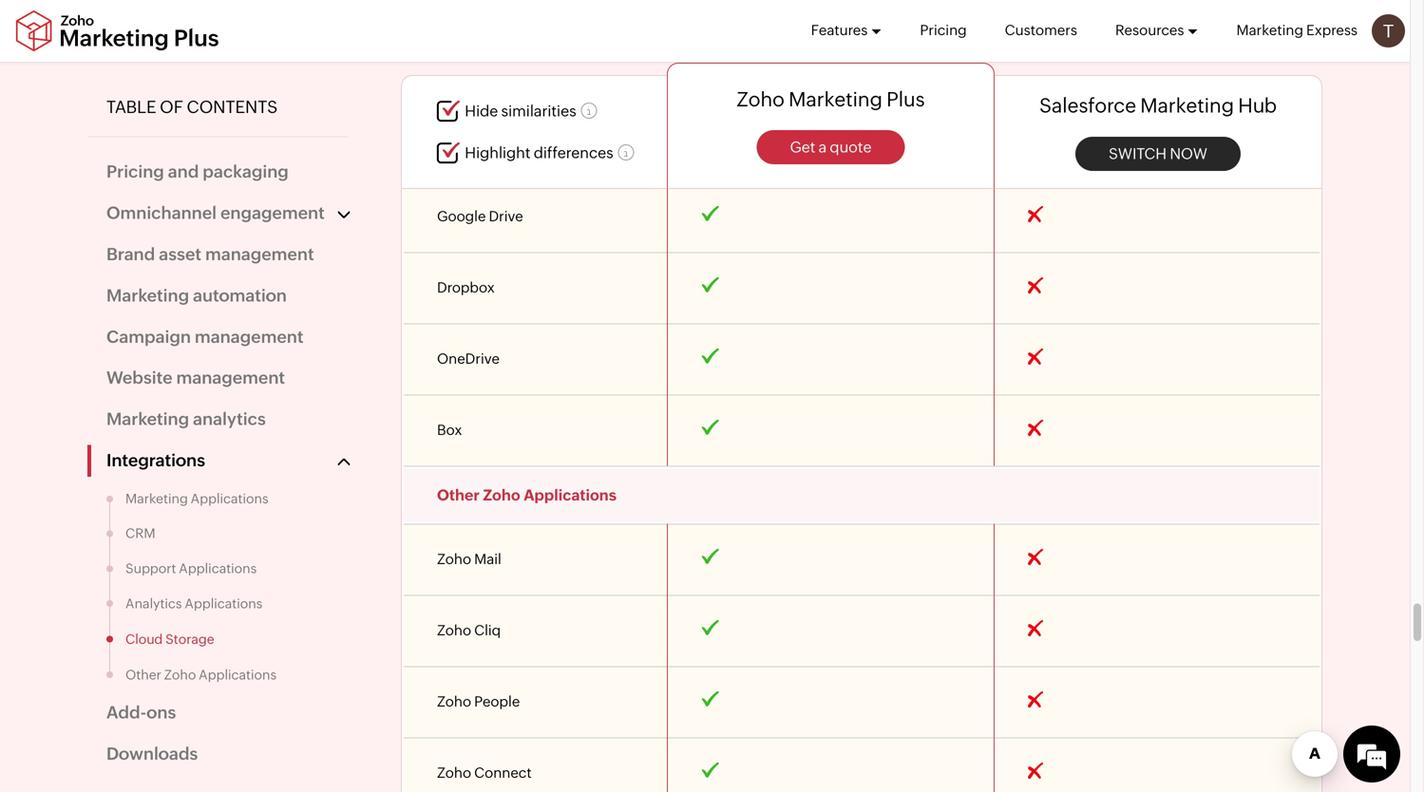 Task type: vqa. For each thing, say whether or not it's contained in the screenshot.
Social Media
no



Task type: describe. For each thing, give the bounding box(es) containing it.
plus
[[887, 88, 925, 111]]

ons
[[147, 703, 176, 723]]

1 horizontal spatial cloud storage
[[437, 144, 542, 161]]

applications for marketing applications
[[191, 491, 269, 506]]

1 vertical spatial cloud
[[125, 632, 163, 647]]

marketing automation
[[106, 286, 287, 305]]

1 horizontal spatial storage
[[485, 144, 542, 161]]

crm
[[125, 526, 155, 541]]

analytics
[[193, 410, 266, 429]]

management for campaign management
[[195, 327, 304, 347]]

website
[[106, 368, 173, 388]]

1 horizontal spatial cloud
[[437, 144, 481, 161]]

marketing for marketing express
[[1237, 22, 1304, 38]]

a
[[819, 138, 827, 156]]

marketing applications
[[125, 491, 269, 506]]

pricing for pricing and packaging
[[106, 162, 164, 182]]

pricing for pricing
[[920, 22, 967, 38]]

marketing for marketing analytics
[[106, 410, 189, 429]]

switch now link
[[1076, 137, 1241, 171]]

hub
[[1239, 94, 1277, 117]]

2 vertical spatial zoho
[[164, 667, 196, 683]]

brand
[[106, 245, 155, 264]]

get a quote
[[790, 138, 872, 156]]

applications for support applications
[[179, 561, 257, 576]]

downloads
[[106, 745, 198, 764]]

add-ons
[[106, 703, 176, 723]]

1 horizontal spatial zoho
[[483, 487, 521, 504]]

resources link
[[1116, 0, 1199, 61]]

table
[[106, 97, 156, 117]]

features
[[811, 22, 868, 38]]

terry turtle image
[[1372, 14, 1406, 48]]

marketing express link
[[1237, 0, 1358, 61]]

marketing for marketing automation
[[106, 286, 189, 305]]

contents
[[187, 97, 278, 117]]

1 vertical spatial cloud storage
[[125, 632, 214, 647]]

omnichannel
[[106, 203, 217, 223]]

automation
[[193, 286, 287, 305]]

marketing analytics
[[106, 410, 266, 429]]

analytics applications
[[125, 596, 263, 611]]

hide
[[465, 102, 498, 120]]

support
[[125, 561, 176, 576]]

1 horizontal spatial other zoho applications
[[437, 487, 617, 504]]

salesforce
[[1040, 94, 1137, 117]]

resources
[[1116, 22, 1185, 38]]

zoho marketing plus
[[737, 88, 925, 111]]

2 horizontal spatial zoho
[[737, 88, 785, 111]]

highlight
[[465, 144, 531, 162]]

website management
[[106, 368, 285, 388]]



Task type: locate. For each thing, give the bounding box(es) containing it.
1 vertical spatial other
[[125, 667, 161, 683]]

marketing down integrations
[[125, 491, 188, 506]]

0 horizontal spatial other zoho applications
[[125, 667, 277, 683]]

0 horizontal spatial pricing
[[106, 162, 164, 182]]

marketing up now
[[1141, 94, 1235, 117]]

get
[[790, 138, 816, 156]]

management for website management
[[176, 368, 285, 388]]

of
[[160, 97, 183, 117]]

0 horizontal spatial other
[[125, 667, 161, 683]]

pricing link
[[920, 0, 967, 61]]

now
[[1170, 145, 1208, 162]]

features link
[[811, 0, 882, 61]]

marketing up campaign
[[106, 286, 189, 305]]

marketing up get a quote
[[789, 88, 883, 111]]

1 horizontal spatial pricing
[[920, 22, 967, 38]]

salesforce marketing hub
[[1040, 94, 1277, 117]]

applications for analytics applications
[[185, 596, 263, 611]]

1 vertical spatial management
[[195, 327, 304, 347]]

other
[[437, 487, 480, 504], [125, 667, 161, 683]]

0 vertical spatial storage
[[485, 144, 542, 161]]

storage
[[485, 144, 542, 161], [165, 632, 214, 647]]

0 horizontal spatial cloud storage
[[125, 632, 214, 647]]

similarities
[[501, 102, 577, 120]]

highlight differences
[[465, 144, 614, 162]]

management
[[205, 245, 314, 264], [195, 327, 304, 347], [176, 368, 285, 388]]

1 vertical spatial other zoho applications
[[125, 667, 277, 683]]

cloud down analytics
[[125, 632, 163, 647]]

zoho marketingplus logo image
[[14, 10, 221, 52]]

analytics
[[125, 596, 182, 611]]

express
[[1307, 22, 1358, 38]]

and
[[168, 162, 199, 182]]

pricing and packaging
[[106, 162, 289, 182]]

0 horizontal spatial cloud
[[125, 632, 163, 647]]

table of contents
[[106, 97, 278, 117]]

integrations
[[106, 451, 205, 470]]

customers
[[1005, 22, 1078, 38]]

1 vertical spatial pricing
[[106, 162, 164, 182]]

differences
[[534, 144, 614, 162]]

packaging
[[203, 162, 289, 182]]

storage down hide similarities
[[485, 144, 542, 161]]

management up analytics
[[176, 368, 285, 388]]

quote
[[830, 138, 872, 156]]

cloud storage down hide
[[437, 144, 542, 161]]

pricing left and
[[106, 162, 164, 182]]

hide similarities
[[465, 102, 577, 120]]

cloud storage down analytics
[[125, 632, 214, 647]]

asset
[[159, 245, 202, 264]]

storage down analytics applications
[[165, 632, 214, 647]]

omnichannel engagement
[[106, 203, 325, 223]]

pricing up plus
[[920, 22, 967, 38]]

add-
[[106, 703, 147, 723]]

0 horizontal spatial zoho
[[164, 667, 196, 683]]

marketing inside "link"
[[1237, 22, 1304, 38]]

marketing
[[1237, 22, 1304, 38], [789, 88, 883, 111], [1141, 94, 1235, 117], [106, 286, 189, 305], [106, 410, 189, 429], [125, 491, 188, 506]]

pricing
[[920, 22, 967, 38], [106, 162, 164, 182]]

campaign
[[106, 327, 191, 347]]

marketing for marketing applications
[[125, 491, 188, 506]]

cloud down hide
[[437, 144, 481, 161]]

0 vertical spatial pricing
[[920, 22, 967, 38]]

marketing up integrations
[[106, 410, 189, 429]]

0 vertical spatial cloud storage
[[437, 144, 542, 161]]

switch now
[[1109, 145, 1208, 162]]

marketing left express
[[1237, 22, 1304, 38]]

get a quote link
[[757, 130, 905, 165]]

applications
[[524, 487, 617, 504], [191, 491, 269, 506], [179, 561, 257, 576], [185, 596, 263, 611], [199, 667, 277, 683]]

0 vertical spatial zoho
[[737, 88, 785, 111]]

cloud
[[437, 144, 481, 161], [125, 632, 163, 647]]

1 horizontal spatial other
[[437, 487, 480, 504]]

campaign management
[[106, 327, 304, 347]]

marketing express
[[1237, 22, 1358, 38]]

zoho
[[737, 88, 785, 111], [483, 487, 521, 504], [164, 667, 196, 683]]

other zoho applications
[[437, 487, 617, 504], [125, 667, 277, 683]]

1 vertical spatial zoho
[[483, 487, 521, 504]]

0 horizontal spatial storage
[[165, 632, 214, 647]]

0 vertical spatial other
[[437, 487, 480, 504]]

management down engagement
[[205, 245, 314, 264]]

2 vertical spatial management
[[176, 368, 285, 388]]

cloud storage
[[437, 144, 542, 161], [125, 632, 214, 647]]

brand asset management
[[106, 245, 314, 264]]

support applications
[[125, 561, 257, 576]]

customers link
[[1005, 0, 1078, 61]]

1 vertical spatial storage
[[165, 632, 214, 647]]

management down the automation
[[195, 327, 304, 347]]

0 vertical spatial management
[[205, 245, 314, 264]]

engagement
[[220, 203, 325, 223]]

0 vertical spatial cloud
[[437, 144, 481, 161]]

switch
[[1109, 145, 1167, 162]]

0 vertical spatial other zoho applications
[[437, 487, 617, 504]]



